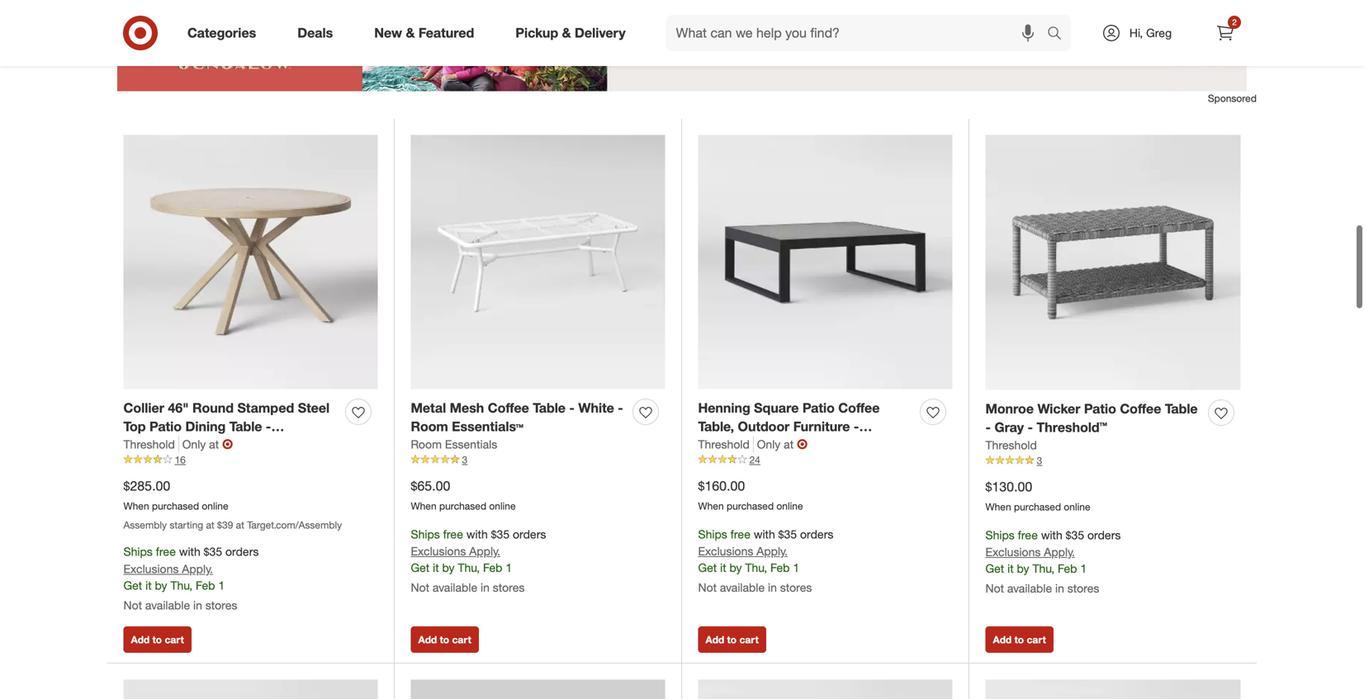 Task type: vqa. For each thing, say whether or not it's contained in the screenshot.
hooded at the right of page
no



Task type: describe. For each thing, give the bounding box(es) containing it.
dining
[[185, 419, 226, 435]]

room inside room essentials link
[[411, 437, 442, 452]]

ships for $65.00
[[411, 527, 440, 542]]

3 for $130.00
[[1037, 455, 1043, 467]]

monroe wicker patio coffee table - gray - threshold™
[[986, 401, 1198, 436]]

coffee for monroe wicker patio coffee table - gray - threshold™
[[1120, 401, 1162, 417]]

get for $65.00
[[411, 561, 430, 576]]

collier 46" round stamped steel top patio dining table - threshold™ link
[[123, 399, 339, 454]]

add to cart for $65.00
[[418, 634, 472, 646]]

new & featured link
[[360, 15, 495, 51]]

exclusions apply. button down "starting"
[[123, 561, 213, 578]]

monroe
[[986, 401, 1034, 417]]

¬ for threshold™
[[797, 437, 808, 453]]

it for $65.00
[[433, 561, 439, 576]]

purchased for $160.00
[[727, 500, 774, 513]]

threshold™ for henning
[[698, 438, 769, 454]]

hi,
[[1130, 26, 1143, 40]]

add for $160.00
[[706, 634, 725, 646]]

at down dining
[[209, 437, 219, 452]]

it down the assembly
[[145, 579, 152, 593]]

greg
[[1147, 26, 1172, 40]]

assembly
[[123, 519, 167, 531]]

purchased for $285.00
[[152, 500, 199, 513]]

with down "starting"
[[179, 545, 201, 559]]

monroe wicker patio coffee table - gray - threshold™ link
[[986, 400, 1202, 437]]

square
[[754, 400, 799, 416]]

24
[[750, 454, 761, 466]]

apply. down "starting"
[[182, 562, 213, 577]]

patio for square
[[803, 400, 835, 416]]

search button
[[1040, 15, 1080, 55]]

online for $285.00
[[202, 500, 228, 513]]

starting
[[170, 519, 203, 531]]

2 horizontal spatial threshold
[[986, 438, 1037, 453]]

to for $160.00
[[727, 634, 737, 646]]

feb for $65.00
[[483, 561, 503, 576]]

exclusions for $65.00
[[411, 545, 466, 559]]

metal mesh coffee table - white - room essentials™
[[411, 400, 624, 435]]

stores for $130.00
[[1068, 582, 1100, 596]]

advertisement element
[[107, 0, 1257, 91]]

available for $65.00
[[433, 581, 478, 595]]

to for $285.00
[[152, 634, 162, 646]]

white
[[579, 400, 614, 416]]

categories link
[[173, 15, 277, 51]]

exclusions for $130.00
[[986, 545, 1041, 560]]

coffee for henning square patio coffee table, outdoor furniture - threshold™
[[839, 400, 880, 416]]

delivery
[[575, 25, 626, 41]]

room inside the metal mesh coffee table - white - room essentials™
[[411, 419, 448, 435]]

orders for $160.00
[[800, 527, 834, 542]]

latigo patio side table with tray - gray/brown - threshold™ image
[[411, 680, 665, 700]]

3 link for essentials™
[[411, 453, 665, 468]]

online for $160.00
[[777, 500, 803, 513]]

add to cart for $285.00
[[131, 634, 184, 646]]

online for $65.00
[[489, 500, 516, 513]]

add to cart button for $130.00
[[986, 627, 1054, 653]]

outdoor
[[738, 419, 790, 435]]

table inside monroe wicker patio coffee table - gray - threshold™
[[1165, 401, 1198, 417]]

with for $130.00
[[1042, 528, 1063, 543]]

threshold™ inside collier 46" round stamped steel top patio dining table - threshold™
[[123, 438, 194, 454]]

threshold only at ¬ for top
[[123, 437, 233, 453]]

free for $65.00
[[443, 527, 463, 542]]

only for patio
[[182, 437, 206, 452]]

add for $285.00
[[131, 634, 150, 646]]

add to cart for $130.00
[[993, 634, 1047, 646]]

stores for $160.00
[[780, 581, 812, 595]]

orders for $130.00
[[1088, 528, 1121, 543]]

add to cart button for $160.00
[[698, 627, 766, 653]]

mesh
[[450, 400, 484, 416]]

- left white
[[569, 400, 575, 416]]

henning
[[698, 400, 751, 416]]

when for $285.00
[[123, 500, 149, 513]]

target.com/assembly
[[247, 519, 342, 531]]

- left gray
[[986, 420, 991, 436]]

$35 for $160.00
[[779, 527, 797, 542]]

to for $130.00
[[1015, 634, 1024, 646]]

$160.00 when purchased online
[[698, 478, 803, 513]]

& for pickup
[[562, 25, 571, 41]]

wicker
[[1038, 401, 1081, 417]]

add for $65.00
[[418, 634, 437, 646]]

cart for $160.00
[[740, 634, 759, 646]]

available for $130.00
[[1008, 582, 1053, 596]]

get for $130.00
[[986, 562, 1005, 576]]

pickup & delivery
[[516, 25, 626, 41]]

exclusions down the assembly
[[123, 562, 179, 577]]

ships for $130.00
[[986, 528, 1015, 543]]

with for $160.00
[[754, 527, 775, 542]]

pickup & delivery link
[[502, 15, 647, 51]]

- inside "henning square patio coffee table, outdoor furniture - threshold™"
[[854, 419, 859, 435]]

What can we help you find? suggestions appear below search field
[[666, 15, 1052, 51]]

in for $65.00
[[481, 581, 490, 595]]

patio for wicker
[[1085, 401, 1117, 417]]

$35 down $39
[[204, 545, 222, 559]]

2 link
[[1208, 15, 1244, 51]]

ships for $160.00
[[698, 527, 728, 542]]

table,
[[698, 419, 734, 435]]

steel
[[298, 400, 330, 416]]

by for $65.00
[[442, 561, 455, 576]]

available for $160.00
[[720, 581, 765, 595]]

$35 for $65.00
[[491, 527, 510, 542]]

cart for $285.00
[[165, 634, 184, 646]]

free for $160.00
[[731, 527, 751, 542]]

add to cart button for $65.00
[[411, 627, 479, 653]]

in for $130.00
[[1056, 582, 1065, 596]]

cart for $130.00
[[1027, 634, 1047, 646]]

1 for $130.00
[[1081, 562, 1087, 576]]

purchased for $65.00
[[439, 500, 487, 513]]

coffee inside the metal mesh coffee table - white - room essentials™
[[488, 400, 529, 416]]

metal mesh coffee table - white - room essentials™ link
[[411, 399, 627, 437]]

$160.00
[[698, 478, 745, 495]]

new & featured
[[374, 25, 474, 41]]

16 link
[[123, 453, 378, 468]]

categories
[[188, 25, 256, 41]]

at right $39
[[236, 519, 244, 531]]

ships free with $35 orders exclusions apply. get it by thu, feb 1 not available in stores for $160.00
[[698, 527, 834, 595]]

thu, for $160.00
[[745, 561, 768, 576]]

- right gray
[[1028, 420, 1033, 436]]



Task type: locate. For each thing, give the bounding box(es) containing it.
¬
[[222, 437, 233, 453], [797, 437, 808, 453]]

3 up $130.00 when purchased online
[[1037, 455, 1043, 467]]

room essentials
[[411, 437, 497, 452]]

ryegate patio coffee table - threshold™ image
[[123, 680, 378, 700], [123, 680, 378, 700]]

free
[[443, 527, 463, 542], [731, 527, 751, 542], [1018, 528, 1038, 543], [156, 545, 176, 559]]

not
[[411, 581, 430, 595], [698, 581, 717, 595], [986, 582, 1005, 596], [123, 598, 142, 613]]

patio inside collier 46" round stamped steel top patio dining table - threshold™
[[150, 419, 182, 435]]

deals link
[[284, 15, 354, 51]]

1
[[506, 561, 512, 576], [793, 561, 800, 576], [1081, 562, 1087, 576], [218, 579, 225, 593]]

threshold link down gray
[[986, 437, 1037, 454]]

it
[[433, 561, 439, 576], [720, 561, 727, 576], [1008, 562, 1014, 576], [145, 579, 152, 593]]

- right furniture
[[854, 419, 859, 435]]

when for $130.00
[[986, 501, 1012, 513]]

with down $160.00 when purchased online
[[754, 527, 775, 542]]

free down $65.00 when purchased online
[[443, 527, 463, 542]]

threshold link down table, at bottom right
[[698, 437, 754, 453]]

3 for $65.00
[[462, 454, 468, 466]]

1 horizontal spatial ¬
[[797, 437, 808, 453]]

2 ¬ from the left
[[797, 437, 808, 453]]

threshold only at ¬ up "24" at the bottom of the page
[[698, 437, 808, 453]]

1 horizontal spatial 3 link
[[986, 454, 1241, 468]]

$130.00 when purchased online
[[986, 479, 1091, 513]]

add to cart button for $285.00
[[123, 627, 192, 653]]

0 horizontal spatial threshold link
[[123, 437, 179, 453]]

ships free with $35 orders exclusions apply. get it by thu, feb 1 not available in stores down "starting"
[[123, 545, 259, 613]]

- inside collier 46" round stamped steel top patio dining table - threshold™
[[266, 419, 271, 435]]

room essentials link
[[411, 437, 497, 453]]

feb down "starting"
[[196, 579, 215, 593]]

4 add from the left
[[993, 634, 1012, 646]]

4 add to cart from the left
[[993, 634, 1047, 646]]

threshold down top
[[123, 437, 175, 452]]

stores for $65.00
[[493, 581, 525, 595]]

add to cart
[[131, 634, 184, 646], [418, 634, 472, 646], [706, 634, 759, 646], [993, 634, 1047, 646]]

orders down $130.00 when purchased online
[[1088, 528, 1121, 543]]

coffee inside "henning square patio coffee table, outdoor furniture - threshold™"
[[839, 400, 880, 416]]

1 horizontal spatial threshold
[[698, 437, 750, 452]]

¬ down furniture
[[797, 437, 808, 453]]

threshold only at ¬
[[123, 437, 233, 453], [698, 437, 808, 453]]

purchased inside $285.00 when purchased online assembly starting at $39 at target.com/assembly
[[152, 500, 199, 513]]

0 horizontal spatial 3 link
[[411, 453, 665, 468]]

1 horizontal spatial patio
[[803, 400, 835, 416]]

monroe wicker patio coffee table - gray - threshold™ image
[[986, 135, 1241, 390], [986, 135, 1241, 390]]

-
[[569, 400, 575, 416], [618, 400, 624, 416], [266, 419, 271, 435], [854, 419, 859, 435], [986, 420, 991, 436], [1028, 420, 1033, 436]]

1 horizontal spatial threshold link
[[698, 437, 754, 453]]

exclusions apply. button for $130.00
[[986, 545, 1075, 561]]

room
[[411, 419, 448, 435], [411, 437, 442, 452]]

0 horizontal spatial threshold™
[[123, 438, 194, 454]]

1 horizontal spatial table
[[533, 400, 566, 416]]

deals
[[298, 25, 333, 41]]

& inside new & featured link
[[406, 25, 415, 41]]

thu, down $65.00 when purchased online
[[458, 561, 480, 576]]

1 horizontal spatial 3
[[1037, 455, 1043, 467]]

3 cart from the left
[[740, 634, 759, 646]]

exclusions down $65.00 when purchased online
[[411, 545, 466, 559]]

1 add to cart button from the left
[[123, 627, 192, 653]]

feb down $65.00 when purchased online
[[483, 561, 503, 576]]

add to cart button
[[123, 627, 192, 653], [411, 627, 479, 653], [698, 627, 766, 653], [986, 627, 1054, 653]]

table inside collier 46" round stamped steel top patio dining table - threshold™
[[229, 419, 262, 435]]

exclusions apply. button
[[411, 544, 500, 560], [698, 544, 788, 560], [986, 545, 1075, 561], [123, 561, 213, 578]]

purchased down $130.00
[[1014, 501, 1062, 513]]

thu, down $160.00 when purchased online
[[745, 561, 768, 576]]

threshold™ down table, at bottom right
[[698, 438, 769, 454]]

add
[[131, 634, 150, 646], [418, 634, 437, 646], [706, 634, 725, 646], [993, 634, 1012, 646]]

orders down 24 link
[[800, 527, 834, 542]]

exclusions apply. button down $130.00 when purchased online
[[986, 545, 1075, 561]]

coffee inside monroe wicker patio coffee table - gray - threshold™
[[1120, 401, 1162, 417]]

4 to from the left
[[1015, 634, 1024, 646]]

threshold link for top
[[123, 437, 179, 453]]

when
[[123, 500, 149, 513], [411, 500, 437, 513], [698, 500, 724, 513], [986, 501, 1012, 513]]

with down $65.00 when purchased online
[[467, 527, 488, 542]]

3 add from the left
[[706, 634, 725, 646]]

feb for $160.00
[[771, 561, 790, 576]]

2 horizontal spatial table
[[1165, 401, 1198, 417]]

0 horizontal spatial 3
[[462, 454, 468, 466]]

by for $130.00
[[1017, 562, 1030, 576]]

sponsored
[[1208, 92, 1257, 105]]

when inside $65.00 when purchased online
[[411, 500, 437, 513]]

- right white
[[618, 400, 624, 416]]

patio
[[803, 400, 835, 416], [1085, 401, 1117, 417], [150, 419, 182, 435]]

when inside $160.00 when purchased online
[[698, 500, 724, 513]]

exclusions down $130.00 when purchased online
[[986, 545, 1041, 560]]

2 & from the left
[[562, 25, 571, 41]]

purchased for $130.00
[[1014, 501, 1062, 513]]

pickup
[[516, 25, 559, 41]]

$35 for $130.00
[[1066, 528, 1085, 543]]

when for $160.00
[[698, 500, 724, 513]]

by down the assembly
[[155, 579, 167, 593]]

orders down $65.00 when purchased online
[[513, 527, 546, 542]]

3 add to cart button from the left
[[698, 627, 766, 653]]

3 down essentials
[[462, 454, 468, 466]]

3 add to cart from the left
[[706, 634, 759, 646]]

0 vertical spatial room
[[411, 419, 448, 435]]

patio inside "henning square patio coffee table, outdoor furniture - threshold™"
[[803, 400, 835, 416]]

1 horizontal spatial only
[[757, 437, 781, 452]]

$65.00
[[411, 478, 451, 495]]

& for new
[[406, 25, 415, 41]]

0 horizontal spatial table
[[229, 419, 262, 435]]

add to cart for $160.00
[[706, 634, 759, 646]]

¬ for table
[[222, 437, 233, 453]]

2 horizontal spatial patio
[[1085, 401, 1117, 417]]

1 threshold only at ¬ from the left
[[123, 437, 233, 453]]

ships free with $35 orders exclusions apply. get it by thu, feb 1 not available in stores down $130.00 when purchased online
[[986, 528, 1121, 596]]

threshold down gray
[[986, 438, 1037, 453]]

3
[[462, 454, 468, 466], [1037, 455, 1043, 467]]

$35 down $160.00 when purchased online
[[779, 527, 797, 542]]

it down $65.00 when purchased online
[[433, 561, 439, 576]]

cart for $65.00
[[452, 634, 472, 646]]

ships free with $35 orders exclusions apply. get it by thu, feb 1 not available in stores for $65.00
[[411, 527, 546, 595]]

online for $130.00
[[1064, 501, 1091, 513]]

threshold only at ¬ for outdoor
[[698, 437, 808, 453]]

coffee up essentials™
[[488, 400, 529, 416]]

1 & from the left
[[406, 25, 415, 41]]

coffee
[[488, 400, 529, 416], [839, 400, 880, 416], [1120, 401, 1162, 417]]

ships free with $35 orders exclusions apply. get it by thu, feb 1 not available in stores down $65.00 when purchased online
[[411, 527, 546, 595]]

2 add to cart button from the left
[[411, 627, 479, 653]]

collier
[[123, 400, 164, 416]]

1 vertical spatial room
[[411, 437, 442, 452]]

only for furniture
[[757, 437, 781, 452]]

$285.00 when purchased online assembly starting at $39 at target.com/assembly
[[123, 478, 342, 531]]

collier 46" round stamped steel top patio dining table - threshold™
[[123, 400, 330, 454]]

at down outdoor
[[784, 437, 794, 452]]

thu,
[[458, 561, 480, 576], [745, 561, 768, 576], [1033, 562, 1055, 576], [171, 579, 193, 593]]

at left $39
[[206, 519, 215, 531]]

4 add to cart button from the left
[[986, 627, 1054, 653]]

1 for $65.00
[[506, 561, 512, 576]]

& inside pickup & delivery link
[[562, 25, 571, 41]]

1 to from the left
[[152, 634, 162, 646]]

table inside the metal mesh coffee table - white - room essentials™
[[533, 400, 566, 416]]

apply. for $65.00
[[469, 545, 500, 559]]

exclusions apply. button down $65.00 when purchased online
[[411, 544, 500, 560]]

$65.00 when purchased online
[[411, 478, 516, 513]]

&
[[406, 25, 415, 41], [562, 25, 571, 41]]

free down $160.00 when purchased online
[[731, 527, 751, 542]]

orders
[[513, 527, 546, 542], [800, 527, 834, 542], [1088, 528, 1121, 543], [226, 545, 259, 559]]

1 cart from the left
[[165, 634, 184, 646]]

24 link
[[698, 453, 953, 468]]

2 add from the left
[[418, 634, 437, 646]]

ships free with $35 orders exclusions apply. get it by thu, feb 1 not available in stores down $160.00 when purchased online
[[698, 527, 834, 595]]

ships down $160.00
[[698, 527, 728, 542]]

only up the 16
[[182, 437, 206, 452]]

0 horizontal spatial threshold
[[123, 437, 175, 452]]

threshold™ down the "wicker"
[[1037, 420, 1108, 436]]

ships free with $35 orders exclusions apply. get it by thu, feb 1 not available in stores for $130.00
[[986, 528, 1121, 596]]

by down $160.00 when purchased online
[[730, 561, 742, 576]]

get
[[411, 561, 430, 576], [698, 561, 717, 576], [986, 562, 1005, 576], [123, 579, 142, 593]]

thu, for $65.00
[[458, 561, 480, 576]]

only down outdoor
[[757, 437, 781, 452]]

feb down $160.00 when purchased online
[[771, 561, 790, 576]]

feb down $130.00 when purchased online
[[1058, 562, 1078, 576]]

1 horizontal spatial &
[[562, 25, 571, 41]]

2 room from the top
[[411, 437, 442, 452]]

by down $65.00 when purchased online
[[442, 561, 455, 576]]

$39
[[217, 519, 233, 531]]

exclusions
[[411, 545, 466, 559], [698, 545, 754, 559], [986, 545, 1041, 560], [123, 562, 179, 577]]

$285.00
[[123, 478, 170, 495]]

brookfield steel wicker folding coffee table - threshold™ image
[[698, 680, 953, 700], [698, 680, 953, 700]]

purchased inside $160.00 when purchased online
[[727, 500, 774, 513]]

apply. for $130.00
[[1044, 545, 1075, 560]]

it for $130.00
[[1008, 562, 1014, 576]]

2 to from the left
[[440, 634, 449, 646]]

henning square patio coffee table, outdoor furniture - threshold™ image
[[698, 135, 953, 389], [698, 135, 953, 389]]

by
[[442, 561, 455, 576], [730, 561, 742, 576], [1017, 562, 1030, 576], [155, 579, 167, 593]]

1 horizontal spatial threshold only at ¬
[[698, 437, 808, 453]]

get for $160.00
[[698, 561, 717, 576]]

threshold for outdoor
[[698, 437, 750, 452]]

feb for $130.00
[[1058, 562, 1078, 576]]

henning square patio coffee table, outdoor furniture - threshold™
[[698, 400, 880, 454]]

not for $160.00
[[698, 581, 717, 595]]

patio down 46"
[[150, 419, 182, 435]]

orders for $65.00
[[513, 527, 546, 542]]

3 to from the left
[[727, 634, 737, 646]]

henning square patio coffee table, outdoor furniture - threshold™ link
[[698, 399, 914, 454]]

eucalyptus round bluffdale outdoor patio coffee table natural - threshold™ designed with studio mcgee image
[[986, 680, 1241, 700], [986, 680, 1241, 700]]

online inside $160.00 when purchased online
[[777, 500, 803, 513]]

0 horizontal spatial &
[[406, 25, 415, 41]]

furniture
[[794, 419, 850, 435]]

when inside $130.00 when purchased online
[[986, 501, 1012, 513]]

add for $130.00
[[993, 634, 1012, 646]]

not for $130.00
[[986, 582, 1005, 596]]

threshold™ down top
[[123, 438, 194, 454]]

when down "$65.00"
[[411, 500, 437, 513]]

0 horizontal spatial ¬
[[222, 437, 233, 453]]

2 add to cart from the left
[[418, 634, 472, 646]]

free for $130.00
[[1018, 528, 1038, 543]]

threshold link for outdoor
[[698, 437, 754, 453]]

3 link down monroe wicker patio coffee table - gray - threshold™ link on the right bottom of page
[[986, 454, 1241, 468]]

stamped
[[237, 400, 294, 416]]

featured
[[419, 25, 474, 41]]

when inside $285.00 when purchased online assembly starting at $39 at target.com/assembly
[[123, 500, 149, 513]]

1 for $160.00
[[793, 561, 800, 576]]

$35 down $65.00 when purchased online
[[491, 527, 510, 542]]

not for $65.00
[[411, 581, 430, 595]]

1 horizontal spatial threshold™
[[698, 438, 769, 454]]

ships down the assembly
[[123, 545, 153, 559]]

thu, for $130.00
[[1033, 562, 1055, 576]]

3 link down metal mesh coffee table - white - room essentials™ 'link'
[[411, 453, 665, 468]]

threshold for top
[[123, 437, 175, 452]]

patio up furniture
[[803, 400, 835, 416]]

2 threshold only at ¬ from the left
[[698, 437, 808, 453]]

2 horizontal spatial threshold link
[[986, 437, 1037, 454]]

gray
[[995, 420, 1024, 436]]

apply. down $130.00 when purchased online
[[1044, 545, 1075, 560]]

1 add from the left
[[131, 634, 150, 646]]

metal
[[411, 400, 446, 416]]

free down "starting"
[[156, 545, 176, 559]]

by down $130.00 when purchased online
[[1017, 562, 1030, 576]]

exclusions apply. button for $65.00
[[411, 544, 500, 560]]

purchased up "starting"
[[152, 500, 199, 513]]

threshold link down top
[[123, 437, 179, 453]]

table
[[533, 400, 566, 416], [1165, 401, 1198, 417], [229, 419, 262, 435]]

purchased inside $130.00 when purchased online
[[1014, 501, 1062, 513]]

coffee right the "wicker"
[[1120, 401, 1162, 417]]

threshold™ inside monroe wicker patio coffee table - gray - threshold™
[[1037, 420, 1108, 436]]

threshold
[[123, 437, 175, 452], [698, 437, 750, 452], [986, 438, 1037, 453]]

new
[[374, 25, 402, 41]]

apply.
[[469, 545, 500, 559], [757, 545, 788, 559], [1044, 545, 1075, 560], [182, 562, 213, 577]]

purchased
[[152, 500, 199, 513], [439, 500, 487, 513], [727, 500, 774, 513], [1014, 501, 1062, 513]]

in for $160.00
[[768, 581, 777, 595]]

essentials™
[[452, 419, 524, 435]]

patio right the "wicker"
[[1085, 401, 1117, 417]]

top
[[123, 419, 146, 435]]

3 link
[[411, 453, 665, 468], [986, 454, 1241, 468]]

& right new
[[406, 25, 415, 41]]

available
[[433, 581, 478, 595], [720, 581, 765, 595], [1008, 582, 1053, 596], [145, 598, 190, 613]]

when down $160.00
[[698, 500, 724, 513]]

when for $65.00
[[411, 500, 437, 513]]

0 horizontal spatial threshold only at ¬
[[123, 437, 233, 453]]

when up the assembly
[[123, 500, 149, 513]]

ships free with $35 orders exclusions apply. get it by thu, feb 1 not available in stores
[[411, 527, 546, 595], [698, 527, 834, 595], [986, 528, 1121, 596], [123, 545, 259, 613]]

by for $160.00
[[730, 561, 742, 576]]

& right pickup
[[562, 25, 571, 41]]

0 horizontal spatial patio
[[150, 419, 182, 435]]

16
[[175, 454, 186, 466]]

2 horizontal spatial coffee
[[1120, 401, 1162, 417]]

it down $130.00 when purchased online
[[1008, 562, 1014, 576]]

exclusions apply. button down $160.00 when purchased online
[[698, 544, 788, 560]]

to
[[152, 634, 162, 646], [440, 634, 449, 646], [727, 634, 737, 646], [1015, 634, 1024, 646]]

orders down $39
[[226, 545, 259, 559]]

collier 46" round stamped steel top patio dining table - threshold™ image
[[123, 135, 378, 389], [123, 135, 378, 389]]

threshold down table, at bottom right
[[698, 437, 750, 452]]

purchased inside $65.00 when purchased online
[[439, 500, 487, 513]]

with for $65.00
[[467, 527, 488, 542]]

ships down "$65.00"
[[411, 527, 440, 542]]

round
[[192, 400, 234, 416]]

it for $160.00
[[720, 561, 727, 576]]

online
[[202, 500, 228, 513], [489, 500, 516, 513], [777, 500, 803, 513], [1064, 501, 1091, 513]]

threshold only at ¬ up the 16
[[123, 437, 233, 453]]

1 only from the left
[[182, 437, 206, 452]]

online inside $130.00 when purchased online
[[1064, 501, 1091, 513]]

threshold™ for monroe
[[1037, 420, 1108, 436]]

online inside $285.00 when purchased online assembly starting at $39 at target.com/assembly
[[202, 500, 228, 513]]

apply. down $65.00 when purchased online
[[469, 545, 500, 559]]

$35 down $130.00 when purchased online
[[1066, 528, 1085, 543]]

apply. for $160.00
[[757, 545, 788, 559]]

$35
[[491, 527, 510, 542], [779, 527, 797, 542], [1066, 528, 1085, 543], [204, 545, 222, 559]]

free down $130.00 when purchased online
[[1018, 528, 1038, 543]]

search
[[1040, 26, 1080, 43]]

- down stamped
[[266, 419, 271, 435]]

thu, down $130.00 when purchased online
[[1033, 562, 1055, 576]]

online inside $65.00 when purchased online
[[489, 500, 516, 513]]

when down $130.00
[[986, 501, 1012, 513]]

feb
[[483, 561, 503, 576], [771, 561, 790, 576], [1058, 562, 1078, 576], [196, 579, 215, 593]]

1 horizontal spatial coffee
[[839, 400, 880, 416]]

metal mesh coffee table - white - room essentials™ image
[[411, 135, 665, 389], [411, 135, 665, 389]]

hi, greg
[[1130, 26, 1172, 40]]

with down $130.00 when purchased online
[[1042, 528, 1063, 543]]

2 horizontal spatial threshold™
[[1037, 420, 1108, 436]]

at
[[209, 437, 219, 452], [784, 437, 794, 452], [206, 519, 215, 531], [236, 519, 244, 531]]

purchased down $160.00
[[727, 500, 774, 513]]

2
[[1233, 17, 1237, 27]]

1 ¬ from the left
[[222, 437, 233, 453]]

purchased down "$65.00"
[[439, 500, 487, 513]]

thu, down "starting"
[[171, 579, 193, 593]]

threshold link
[[123, 437, 179, 453], [698, 437, 754, 453], [986, 437, 1037, 454]]

46"
[[168, 400, 189, 416]]

it down $160.00 when purchased online
[[720, 561, 727, 576]]

ships
[[411, 527, 440, 542], [698, 527, 728, 542], [986, 528, 1015, 543], [123, 545, 153, 559]]

ships down $130.00
[[986, 528, 1015, 543]]

only
[[182, 437, 206, 452], [757, 437, 781, 452]]

exclusions down $160.00 when purchased online
[[698, 545, 754, 559]]

1 room from the top
[[411, 419, 448, 435]]

threshold™ inside "henning square patio coffee table, outdoor furniture - threshold™"
[[698, 438, 769, 454]]

2 only from the left
[[757, 437, 781, 452]]

apply. down $160.00 when purchased online
[[757, 545, 788, 559]]

coffee up furniture
[[839, 400, 880, 416]]

¬ up 16 "link"
[[222, 437, 233, 453]]

4 cart from the left
[[1027, 634, 1047, 646]]

to for $65.00
[[440, 634, 449, 646]]

0 horizontal spatial coffee
[[488, 400, 529, 416]]

essentials
[[445, 437, 497, 452]]

exclusions for $160.00
[[698, 545, 754, 559]]

1 add to cart from the left
[[131, 634, 184, 646]]

0 horizontal spatial only
[[182, 437, 206, 452]]

3 link for threshold™
[[986, 454, 1241, 468]]

2 cart from the left
[[452, 634, 472, 646]]

exclusions apply. button for $160.00
[[698, 544, 788, 560]]

$130.00
[[986, 479, 1033, 495]]

patio inside monroe wicker patio coffee table - gray - threshold™
[[1085, 401, 1117, 417]]



